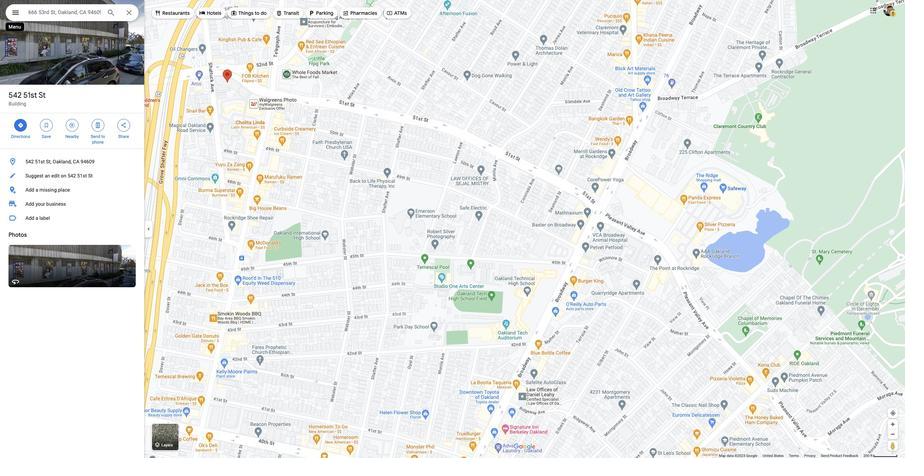 Task type: locate. For each thing, give the bounding box(es) containing it.
st,
[[46, 159, 52, 165]]

1 horizontal spatial send
[[821, 455, 829, 459]]

1 vertical spatial a
[[35, 216, 38, 221]]

 atms
[[386, 9, 407, 17]]

0 vertical spatial to
[[255, 10, 260, 16]]

footer
[[719, 454, 864, 459]]

1 vertical spatial send
[[821, 455, 829, 459]]

542 inside button
[[25, 159, 34, 165]]

51st down the "94609"
[[77, 173, 87, 179]]


[[95, 122, 101, 129]]

send product feedback button
[[821, 454, 858, 459]]

0 vertical spatial 51st
[[23, 91, 37, 100]]

2 vertical spatial 51st
[[77, 173, 87, 179]]

st inside button
[[88, 173, 93, 179]]


[[120, 122, 127, 129]]

suggest an edit on 542 51st st button
[[0, 169, 144, 183]]

3 add from the top
[[25, 216, 34, 221]]

542 for st,
[[25, 159, 34, 165]]

2 a from the top
[[35, 216, 38, 221]]

51st inside button
[[35, 159, 45, 165]]

restaurants
[[162, 10, 190, 16]]

edit
[[51, 173, 60, 179]]

to
[[255, 10, 260, 16], [101, 134, 105, 139]]

1 vertical spatial st
[[88, 173, 93, 179]]

add for add your business
[[25, 202, 34, 207]]

privacy button
[[804, 454, 816, 459]]

1 horizontal spatial 542
[[25, 159, 34, 165]]


[[386, 9, 393, 17]]

united
[[763, 455, 773, 459]]

a left label
[[35, 216, 38, 221]]

google maps element
[[0, 0, 905, 459]]

do
[[261, 10, 267, 16]]

1 a from the top
[[35, 187, 38, 193]]

200 ft button
[[864, 455, 898, 459]]

nearby
[[65, 134, 79, 139]]

0 horizontal spatial send
[[91, 134, 100, 139]]

send
[[91, 134, 100, 139], [821, 455, 829, 459]]

 parking
[[308, 9, 333, 17]]

add for add a label
[[25, 216, 34, 221]]

0 horizontal spatial st
[[39, 91, 46, 100]]

 button
[[6, 4, 25, 23]]

send for send to phone
[[91, 134, 100, 139]]

2 add from the top
[[25, 202, 34, 207]]

to up phone
[[101, 134, 105, 139]]

map
[[719, 455, 726, 459]]

st down the "94609"
[[88, 173, 93, 179]]

a left missing
[[35, 187, 38, 193]]


[[231, 9, 237, 17]]

photos
[[8, 232, 27, 239]]

0 vertical spatial a
[[35, 187, 38, 193]]

51st for st
[[23, 91, 37, 100]]

add your business
[[25, 202, 66, 207]]

terms button
[[789, 454, 799, 459]]

footer containing map data ©2023 google
[[719, 454, 864, 459]]

send inside button
[[821, 455, 829, 459]]

united states button
[[763, 454, 784, 459]]


[[343, 9, 349, 17]]

building
[[8, 101, 26, 107]]

1 vertical spatial 51st
[[35, 159, 45, 165]]

a
[[35, 187, 38, 193], [35, 216, 38, 221]]

zoom in image
[[890, 422, 896, 428]]

ca
[[73, 159, 79, 165]]

feedback
[[843, 455, 858, 459]]

 hotels
[[199, 9, 221, 17]]

suggest an edit on 542 51st st
[[25, 173, 93, 179]]

add down suggest
[[25, 187, 34, 193]]

51st
[[23, 91, 37, 100], [35, 159, 45, 165], [77, 173, 87, 179]]

add
[[25, 187, 34, 193], [25, 202, 34, 207], [25, 216, 34, 221]]

1 add from the top
[[25, 187, 34, 193]]

542 51st st, oakland, ca 94609
[[25, 159, 95, 165]]

2 vertical spatial add
[[25, 216, 34, 221]]

1 vertical spatial 542
[[25, 159, 34, 165]]

add left your
[[25, 202, 34, 207]]

1 vertical spatial add
[[25, 202, 34, 207]]

send inside the send to phone
[[91, 134, 100, 139]]

51st inside 542 51st st building
[[23, 91, 37, 100]]

542
[[8, 91, 22, 100], [25, 159, 34, 165], [68, 173, 76, 179]]

1 horizontal spatial st
[[88, 173, 93, 179]]

send product feedback
[[821, 455, 858, 459]]

0 horizontal spatial 542
[[8, 91, 22, 100]]

1 horizontal spatial to
[[255, 10, 260, 16]]

94609
[[81, 159, 95, 165]]

privacy
[[804, 455, 816, 459]]

200 ft
[[864, 455, 873, 459]]

1 vertical spatial to
[[101, 134, 105, 139]]

0 vertical spatial 542
[[8, 91, 22, 100]]

directions
[[11, 134, 30, 139]]

542 inside 542 51st st building
[[8, 91, 22, 100]]

add your business link
[[0, 197, 144, 211]]

to left do
[[255, 10, 260, 16]]

layers
[[161, 444, 173, 448]]

0 vertical spatial st
[[39, 91, 46, 100]]

542 up the building
[[8, 91, 22, 100]]

666 53rd St, Oakland, CA 94609 field
[[6, 4, 139, 21]]

51st left st,
[[35, 159, 45, 165]]

things
[[238, 10, 254, 16]]

suggest
[[25, 173, 43, 179]]

2 horizontal spatial 542
[[68, 173, 76, 179]]

st
[[39, 91, 46, 100], [88, 173, 93, 179]]

label
[[39, 216, 50, 221]]

to inside  things to do
[[255, 10, 260, 16]]

add a label
[[25, 216, 50, 221]]

add for add a missing place
[[25, 187, 34, 193]]

add a missing place
[[25, 187, 70, 193]]


[[43, 122, 50, 129]]

st inside 542 51st st building
[[39, 91, 46, 100]]

st up 
[[39, 91, 46, 100]]

add left label
[[25, 216, 34, 221]]

51st up the building
[[23, 91, 37, 100]]

None field
[[28, 8, 101, 17]]

542 right on
[[68, 173, 76, 179]]

send to phone
[[91, 134, 105, 145]]

an
[[45, 173, 50, 179]]

0 vertical spatial send
[[91, 134, 100, 139]]

missing
[[39, 187, 57, 193]]

a for missing
[[35, 187, 38, 193]]

send left product
[[821, 455, 829, 459]]

2 vertical spatial 542
[[68, 173, 76, 179]]

0 vertical spatial add
[[25, 187, 34, 193]]

on
[[61, 173, 66, 179]]

place
[[58, 187, 70, 193]]

actions for 542 51st st region
[[0, 113, 144, 149]]

share
[[118, 134, 129, 139]]

send up phone
[[91, 134, 100, 139]]

542 up suggest
[[25, 159, 34, 165]]

0 horizontal spatial to
[[101, 134, 105, 139]]



Task type: describe. For each thing, give the bounding box(es) containing it.
 things to do
[[231, 9, 267, 17]]


[[199, 9, 205, 17]]

none field inside 666 53rd st, oakland, ca 94609 field
[[28, 8, 101, 17]]

pharmacies
[[350, 10, 377, 16]]


[[276, 9, 282, 17]]

542 51st st, oakland, ca 94609 button
[[0, 155, 144, 169]]

send for send product feedback
[[821, 455, 829, 459]]

show street view coverage image
[[888, 441, 898, 452]]

542 for st
[[8, 91, 22, 100]]

hotels
[[207, 10, 221, 16]]

 search field
[[6, 4, 139, 23]]

phone
[[92, 140, 104, 145]]

542 51st st main content
[[0, 0, 144, 459]]

51st for st,
[[35, 159, 45, 165]]

add a missing place button
[[0, 183, 144, 197]]

51st inside button
[[77, 173, 87, 179]]

map data ©2023 google
[[719, 455, 757, 459]]

a for label
[[35, 216, 38, 221]]

terms
[[789, 455, 799, 459]]

footer inside google maps element
[[719, 454, 864, 459]]


[[308, 9, 315, 17]]

collapse side panel image
[[145, 226, 152, 233]]

©2023
[[735, 455, 745, 459]]

 restaurants
[[155, 9, 190, 17]]

states
[[774, 455, 784, 459]]

your
[[35, 202, 45, 207]]

 pharmacies
[[343, 9, 377, 17]]

business
[[46, 202, 66, 207]]

save
[[42, 134, 51, 139]]

product
[[830, 455, 842, 459]]


[[155, 9, 161, 17]]

show your location image
[[890, 411, 896, 417]]

oakland,
[[53, 159, 72, 165]]

data
[[727, 455, 734, 459]]

parking
[[316, 10, 333, 16]]

ft
[[870, 455, 873, 459]]

542 51st st building
[[8, 91, 46, 107]]

transit
[[284, 10, 299, 16]]

united states
[[763, 455, 784, 459]]


[[11, 8, 20, 18]]

atms
[[394, 10, 407, 16]]


[[69, 122, 75, 129]]

200
[[864, 455, 870, 459]]

google
[[746, 455, 757, 459]]

to inside the send to phone
[[101, 134, 105, 139]]

zoom out image
[[890, 432, 896, 438]]

 transit
[[276, 9, 299, 17]]


[[17, 122, 24, 129]]

542 inside button
[[68, 173, 76, 179]]

add a label button
[[0, 211, 144, 226]]



Task type: vqa. For each thing, say whether or not it's contained in the screenshot.


